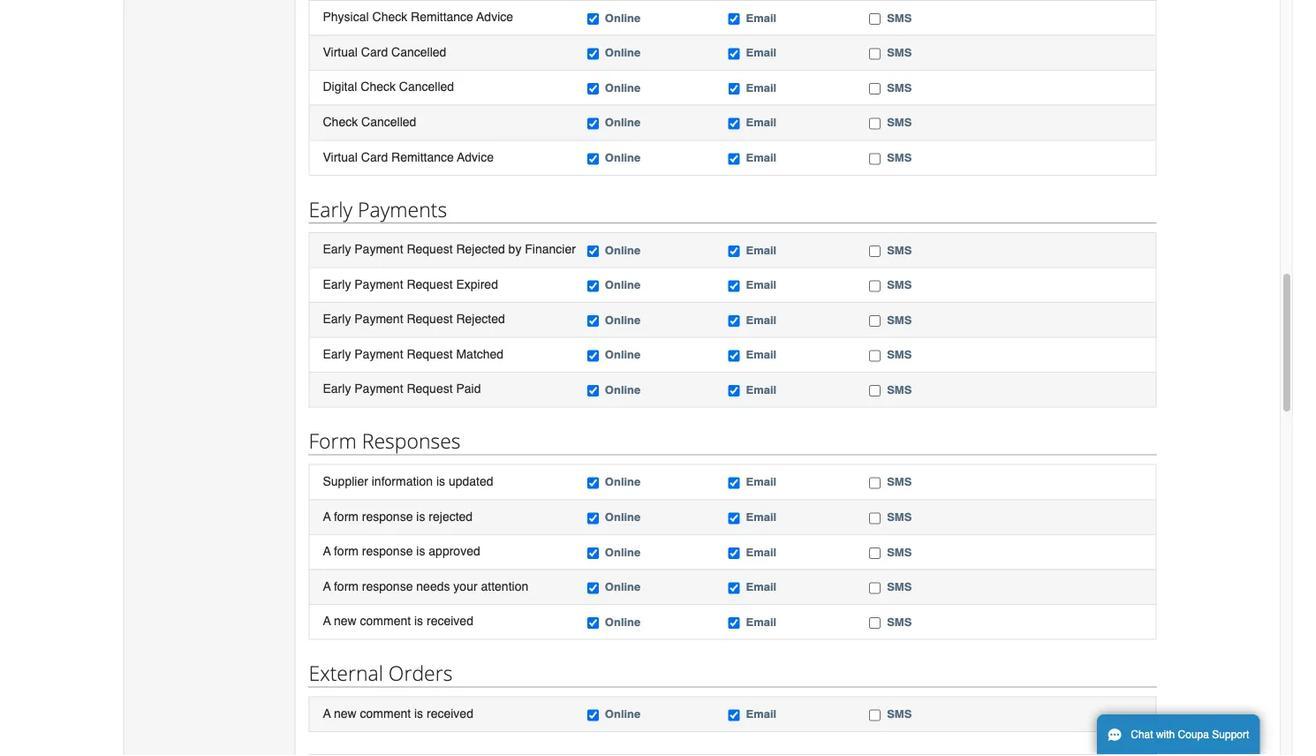 Task type: vqa. For each thing, say whether or not it's contained in the screenshot.
2nd A from the top
yes



Task type: describe. For each thing, give the bounding box(es) containing it.
digital check cancelled
[[323, 80, 454, 94]]

2 a from the top
[[323, 544, 331, 558]]

early payments
[[309, 195, 447, 223]]

early payment request rejected
[[323, 312, 505, 326]]

early payment request paid
[[323, 382, 481, 396]]

11 online from the top
[[605, 476, 641, 489]]

check cancelled
[[323, 115, 416, 129]]

2 email from the top
[[746, 46, 777, 59]]

early for early payment request paid
[[323, 382, 351, 396]]

2 sms from the top
[[887, 46, 912, 59]]

form
[[309, 427, 357, 455]]

2 vertical spatial cancelled
[[361, 115, 416, 129]]

early for early payment request matched
[[323, 347, 351, 361]]

1 a from the top
[[323, 509, 331, 523]]

1 comment from the top
[[360, 614, 411, 628]]

advice for virtual card remittance advice
[[457, 150, 494, 164]]

payment for early payment request rejected
[[355, 312, 403, 326]]

2 online from the top
[[605, 46, 641, 59]]

5 online from the top
[[605, 151, 641, 164]]

13 online from the top
[[605, 545, 641, 559]]

10 email from the top
[[746, 383, 777, 396]]

coupa
[[1178, 729, 1210, 741]]

5 sms from the top
[[887, 151, 912, 164]]

8 email from the top
[[746, 313, 777, 326]]

3 sms from the top
[[887, 81, 912, 94]]

by
[[509, 242, 522, 256]]

rejected for early payment request rejected by financier
[[456, 242, 505, 256]]

6 sms from the top
[[887, 243, 912, 257]]

10 sms from the top
[[887, 383, 912, 396]]

early for early payment request rejected
[[323, 312, 351, 326]]

10 online from the top
[[605, 383, 641, 396]]

8 online from the top
[[605, 313, 641, 326]]

4 a from the top
[[323, 614, 331, 628]]

check for physical
[[372, 10, 408, 24]]

1 new from the top
[[334, 614, 357, 628]]

early payment request rejected by financier
[[323, 242, 576, 256]]

cancelled for digital check cancelled
[[399, 80, 454, 94]]

physical check remittance advice
[[323, 10, 513, 24]]

information
[[372, 474, 433, 488]]

5 email from the top
[[746, 151, 777, 164]]

card for remittance
[[361, 150, 388, 164]]

7 online from the top
[[605, 278, 641, 292]]

4 sms from the top
[[887, 116, 912, 129]]

6 online from the top
[[605, 243, 641, 257]]

12 email from the top
[[746, 511, 777, 524]]

12 sms from the top
[[887, 511, 912, 524]]

16 sms from the top
[[887, 708, 912, 721]]

request for early payment request paid
[[407, 382, 453, 396]]

needs
[[416, 579, 450, 593]]

request for early payment request rejected
[[407, 312, 453, 326]]

11 email from the top
[[746, 476, 777, 489]]

a form response needs your attention
[[323, 579, 529, 593]]

is left updated
[[436, 474, 445, 488]]

is down orders
[[414, 706, 423, 721]]

1 received from the top
[[427, 614, 474, 628]]

rejected
[[429, 509, 473, 523]]

check for digital
[[361, 80, 396, 94]]

request for early payment request rejected by financier
[[407, 242, 453, 256]]

3 a from the top
[[323, 579, 331, 593]]

approved
[[429, 544, 480, 558]]

card for cancelled
[[361, 45, 388, 59]]

chat with coupa support
[[1131, 729, 1250, 741]]

14 online from the top
[[605, 580, 641, 594]]

expired
[[456, 277, 498, 291]]

digital
[[323, 80, 357, 94]]

11 sms from the top
[[887, 476, 912, 489]]

2 a new comment is received from the top
[[323, 706, 474, 721]]

9 sms from the top
[[887, 348, 912, 361]]

response for rejected
[[362, 509, 413, 523]]

15 online from the top
[[605, 615, 641, 629]]

early for early payment request expired
[[323, 277, 351, 291]]

is down the a form response needs your attention
[[414, 614, 423, 628]]

updated
[[449, 474, 494, 488]]

virtual for virtual card remittance advice
[[323, 150, 358, 164]]

7 sms from the top
[[887, 278, 912, 292]]

15 sms from the top
[[887, 615, 912, 629]]

form for a form response is approved
[[334, 544, 359, 558]]

12 online from the top
[[605, 511, 641, 524]]

payment for early payment request expired
[[355, 277, 403, 291]]

external
[[309, 660, 383, 687]]



Task type: locate. For each thing, give the bounding box(es) containing it.
form for a form response needs your attention
[[334, 579, 359, 593]]

0 vertical spatial card
[[361, 45, 388, 59]]

comment up external orders
[[360, 614, 411, 628]]

4 request from the top
[[407, 347, 453, 361]]

1 vertical spatial comment
[[360, 706, 411, 721]]

remittance up "payments"
[[391, 150, 454, 164]]

payment
[[355, 242, 403, 256], [355, 277, 403, 291], [355, 312, 403, 326], [355, 347, 403, 361], [355, 382, 403, 396]]

early for early payments
[[309, 195, 353, 223]]

check down digital
[[323, 115, 358, 129]]

check
[[372, 10, 408, 24], [361, 80, 396, 94], [323, 115, 358, 129]]

with
[[1157, 729, 1175, 741]]

payment up early payment request rejected on the left top
[[355, 277, 403, 291]]

form down a form response is approved
[[334, 579, 359, 593]]

received
[[427, 614, 474, 628], [427, 706, 474, 721]]

1 vertical spatial new
[[334, 706, 357, 721]]

2 virtual from the top
[[323, 150, 358, 164]]

early for early payment request rejected by financier
[[323, 242, 351, 256]]

received down your
[[427, 614, 474, 628]]

response down a form response is rejected
[[362, 544, 413, 558]]

0 vertical spatial virtual
[[323, 45, 358, 59]]

early payment request matched
[[323, 347, 504, 361]]

5 request from the top
[[407, 382, 453, 396]]

14 email from the top
[[746, 580, 777, 594]]

new down external at the bottom left of the page
[[334, 706, 357, 721]]

payment down early payment request matched
[[355, 382, 403, 396]]

4 email from the top
[[746, 116, 777, 129]]

1 vertical spatial rejected
[[456, 312, 505, 326]]

3 email from the top
[[746, 81, 777, 94]]

1 request from the top
[[407, 242, 453, 256]]

1 vertical spatial virtual
[[323, 150, 358, 164]]

form responses
[[309, 427, 461, 455]]

5 payment from the top
[[355, 382, 403, 396]]

0 vertical spatial advice
[[477, 10, 513, 24]]

card
[[361, 45, 388, 59], [361, 150, 388, 164]]

payment down early payments
[[355, 242, 403, 256]]

a new comment is received down the a form response needs your attention
[[323, 614, 474, 628]]

1 vertical spatial response
[[362, 544, 413, 558]]

is left approved
[[416, 544, 425, 558]]

remittance
[[411, 10, 474, 24], [391, 150, 454, 164]]

new
[[334, 614, 357, 628], [334, 706, 357, 721]]

cancelled down physical check remittance advice
[[391, 45, 447, 59]]

advice for physical check remittance advice
[[477, 10, 513, 24]]

payment for early payment request rejected by financier
[[355, 242, 403, 256]]

3 online from the top
[[605, 81, 641, 94]]

2 payment from the top
[[355, 277, 403, 291]]

1 vertical spatial a new comment is received
[[323, 706, 474, 721]]

a new comment is received down external orders
[[323, 706, 474, 721]]

8 sms from the top
[[887, 313, 912, 326]]

form for a form response is rejected
[[334, 509, 359, 523]]

check up virtual card cancelled at the left top of page
[[372, 10, 408, 24]]

2 vertical spatial response
[[362, 579, 413, 593]]

virtual up digital
[[323, 45, 358, 59]]

is left the rejected
[[416, 509, 425, 523]]

is
[[436, 474, 445, 488], [416, 509, 425, 523], [416, 544, 425, 558], [414, 614, 423, 628], [414, 706, 423, 721]]

card down check cancelled
[[361, 150, 388, 164]]

sms
[[887, 11, 912, 24], [887, 46, 912, 59], [887, 81, 912, 94], [887, 116, 912, 129], [887, 151, 912, 164], [887, 243, 912, 257], [887, 278, 912, 292], [887, 313, 912, 326], [887, 348, 912, 361], [887, 383, 912, 396], [887, 476, 912, 489], [887, 511, 912, 524], [887, 545, 912, 559], [887, 580, 912, 594], [887, 615, 912, 629], [887, 708, 912, 721]]

rejected for early payment request rejected
[[456, 312, 505, 326]]

supplier
[[323, 474, 368, 488]]

0 vertical spatial received
[[427, 614, 474, 628]]

orders
[[389, 660, 453, 687]]

1 vertical spatial card
[[361, 150, 388, 164]]

None checkbox
[[587, 13, 599, 25], [729, 13, 740, 25], [870, 13, 881, 25], [587, 48, 599, 60], [729, 48, 740, 60], [870, 48, 881, 60], [729, 83, 740, 95], [870, 83, 881, 95], [729, 118, 740, 130], [870, 118, 881, 130], [587, 153, 599, 165], [870, 153, 881, 165], [587, 245, 599, 257], [729, 245, 740, 257], [870, 245, 881, 257], [587, 280, 599, 292], [870, 280, 881, 292], [729, 315, 740, 327], [870, 315, 881, 327], [587, 350, 599, 362], [587, 385, 599, 397], [729, 385, 740, 397], [870, 385, 881, 397], [587, 478, 599, 489], [729, 478, 740, 489], [870, 478, 881, 489], [870, 513, 881, 524], [587, 548, 599, 559], [729, 548, 740, 559], [870, 548, 881, 559], [587, 583, 599, 594], [870, 583, 881, 594], [587, 13, 599, 25], [729, 13, 740, 25], [870, 13, 881, 25], [587, 48, 599, 60], [729, 48, 740, 60], [870, 48, 881, 60], [729, 83, 740, 95], [870, 83, 881, 95], [729, 118, 740, 130], [870, 118, 881, 130], [587, 153, 599, 165], [870, 153, 881, 165], [587, 245, 599, 257], [729, 245, 740, 257], [870, 245, 881, 257], [587, 280, 599, 292], [870, 280, 881, 292], [729, 315, 740, 327], [870, 315, 881, 327], [587, 350, 599, 362], [587, 385, 599, 397], [729, 385, 740, 397], [870, 385, 881, 397], [587, 478, 599, 489], [729, 478, 740, 489], [870, 478, 881, 489], [870, 513, 881, 524], [587, 548, 599, 559], [729, 548, 740, 559], [870, 548, 881, 559], [587, 583, 599, 594], [870, 583, 881, 594]]

0 vertical spatial cancelled
[[391, 45, 447, 59]]

1 rejected from the top
[[456, 242, 505, 256]]

1 online from the top
[[605, 11, 641, 24]]

form
[[334, 509, 359, 523], [334, 544, 359, 558], [334, 579, 359, 593]]

0 vertical spatial new
[[334, 614, 357, 628]]

check down virtual card cancelled at the left top of page
[[361, 80, 396, 94]]

support
[[1213, 729, 1250, 741]]

13 sms from the top
[[887, 545, 912, 559]]

1 sms from the top
[[887, 11, 912, 24]]

online
[[605, 11, 641, 24], [605, 46, 641, 59], [605, 81, 641, 94], [605, 116, 641, 129], [605, 151, 641, 164], [605, 243, 641, 257], [605, 278, 641, 292], [605, 313, 641, 326], [605, 348, 641, 361], [605, 383, 641, 396], [605, 476, 641, 489], [605, 511, 641, 524], [605, 545, 641, 559], [605, 580, 641, 594], [605, 615, 641, 629], [605, 708, 641, 721]]

4 online from the top
[[605, 116, 641, 129]]

1 email from the top
[[746, 11, 777, 24]]

physical
[[323, 10, 369, 24]]

attention
[[481, 579, 529, 593]]

cancelled down virtual card cancelled at the left top of page
[[399, 80, 454, 94]]

virtual card cancelled
[[323, 45, 447, 59]]

early down early payment request expired
[[323, 312, 351, 326]]

response for approved
[[362, 544, 413, 558]]

2 vertical spatial check
[[323, 115, 358, 129]]

request for early payment request matched
[[407, 347, 453, 361]]

financier
[[525, 242, 576, 256]]

2 request from the top
[[407, 277, 453, 291]]

early
[[309, 195, 353, 223], [323, 242, 351, 256], [323, 277, 351, 291], [323, 312, 351, 326], [323, 347, 351, 361], [323, 382, 351, 396]]

2 comment from the top
[[360, 706, 411, 721]]

15 email from the top
[[746, 615, 777, 629]]

2 response from the top
[[362, 544, 413, 558]]

your
[[454, 579, 478, 593]]

early payment request expired
[[323, 277, 498, 291]]

request down early payment request rejected on the left top
[[407, 347, 453, 361]]

virtual for virtual card cancelled
[[323, 45, 358, 59]]

early down early payments
[[323, 242, 351, 256]]

virtual down check cancelled
[[323, 150, 358, 164]]

response down a form response is approved
[[362, 579, 413, 593]]

4 payment from the top
[[355, 347, 403, 361]]

early up the "early payment request paid"
[[323, 347, 351, 361]]

early up early payment request rejected on the left top
[[323, 277, 351, 291]]

16 online from the top
[[605, 708, 641, 721]]

9 email from the top
[[746, 348, 777, 361]]

rejected left 'by'
[[456, 242, 505, 256]]

remittance for check
[[411, 10, 474, 24]]

1 a new comment is received from the top
[[323, 614, 474, 628]]

6 email from the top
[[746, 243, 777, 257]]

3 request from the top
[[407, 312, 453, 326]]

request down early payment request matched
[[407, 382, 453, 396]]

remittance for card
[[391, 150, 454, 164]]

card up digital check cancelled
[[361, 45, 388, 59]]

form down supplier
[[334, 509, 359, 523]]

0 vertical spatial check
[[372, 10, 408, 24]]

1 vertical spatial remittance
[[391, 150, 454, 164]]

request up early payment request matched
[[407, 312, 453, 326]]

external orders
[[309, 660, 453, 687]]

form down a form response is rejected
[[334, 544, 359, 558]]

3 payment from the top
[[355, 312, 403, 326]]

request for early payment request expired
[[407, 277, 453, 291]]

1 form from the top
[[334, 509, 359, 523]]

1 vertical spatial cancelled
[[399, 80, 454, 94]]

payments
[[358, 195, 447, 223]]

2 received from the top
[[427, 706, 474, 721]]

1 virtual from the top
[[323, 45, 358, 59]]

a new comment is received
[[323, 614, 474, 628], [323, 706, 474, 721]]

comment
[[360, 614, 411, 628], [360, 706, 411, 721]]

2 card from the top
[[361, 150, 388, 164]]

email
[[746, 11, 777, 24], [746, 46, 777, 59], [746, 81, 777, 94], [746, 116, 777, 129], [746, 151, 777, 164], [746, 243, 777, 257], [746, 278, 777, 292], [746, 313, 777, 326], [746, 348, 777, 361], [746, 383, 777, 396], [746, 476, 777, 489], [746, 511, 777, 524], [746, 545, 777, 559], [746, 580, 777, 594], [746, 615, 777, 629], [746, 708, 777, 721]]

cancelled down digital check cancelled
[[361, 115, 416, 129]]

early up form
[[323, 382, 351, 396]]

rejected
[[456, 242, 505, 256], [456, 312, 505, 326]]

cancelled
[[391, 45, 447, 59], [399, 80, 454, 94], [361, 115, 416, 129]]

early left "payments"
[[309, 195, 353, 223]]

paid
[[456, 382, 481, 396]]

chat with coupa support button
[[1097, 715, 1260, 755]]

0 vertical spatial response
[[362, 509, 413, 523]]

13 email from the top
[[746, 545, 777, 559]]

2 rejected from the top
[[456, 312, 505, 326]]

1 card from the top
[[361, 45, 388, 59]]

0 vertical spatial form
[[334, 509, 359, 523]]

payment for early payment request matched
[[355, 347, 403, 361]]

request up early payment request rejected on the left top
[[407, 277, 453, 291]]

virtual
[[323, 45, 358, 59], [323, 150, 358, 164]]

a
[[323, 509, 331, 523], [323, 544, 331, 558], [323, 579, 331, 593], [323, 614, 331, 628], [323, 706, 331, 721]]

1 vertical spatial form
[[334, 544, 359, 558]]

3 form from the top
[[334, 579, 359, 593]]

request up early payment request expired
[[407, 242, 453, 256]]

virtual card remittance advice
[[323, 150, 494, 164]]

9 online from the top
[[605, 348, 641, 361]]

1 payment from the top
[[355, 242, 403, 256]]

response for your
[[362, 579, 413, 593]]

received down orders
[[427, 706, 474, 721]]

16 email from the top
[[746, 708, 777, 721]]

0 vertical spatial a new comment is received
[[323, 614, 474, 628]]

chat
[[1131, 729, 1154, 741]]

0 vertical spatial remittance
[[411, 10, 474, 24]]

None checkbox
[[587, 83, 599, 95], [587, 118, 599, 130], [729, 153, 740, 165], [729, 280, 740, 292], [587, 315, 599, 327], [729, 350, 740, 362], [870, 350, 881, 362], [587, 513, 599, 524], [729, 513, 740, 524], [729, 583, 740, 594], [587, 618, 599, 629], [729, 618, 740, 629], [870, 618, 881, 629], [587, 710, 599, 722], [729, 710, 740, 722], [870, 710, 881, 722], [587, 83, 599, 95], [587, 118, 599, 130], [729, 153, 740, 165], [729, 280, 740, 292], [587, 315, 599, 327], [729, 350, 740, 362], [870, 350, 881, 362], [587, 513, 599, 524], [729, 513, 740, 524], [729, 583, 740, 594], [587, 618, 599, 629], [729, 618, 740, 629], [870, 618, 881, 629], [587, 710, 599, 722], [729, 710, 740, 722], [870, 710, 881, 722]]

1 vertical spatial check
[[361, 80, 396, 94]]

0 vertical spatial rejected
[[456, 242, 505, 256]]

advice
[[477, 10, 513, 24], [457, 150, 494, 164]]

responses
[[362, 427, 461, 455]]

response up a form response is approved
[[362, 509, 413, 523]]

2 form from the top
[[334, 544, 359, 558]]

a form response is approved
[[323, 544, 480, 558]]

new up external at the bottom left of the page
[[334, 614, 357, 628]]

remittance up virtual card cancelled at the left top of page
[[411, 10, 474, 24]]

7 email from the top
[[746, 278, 777, 292]]

1 vertical spatial advice
[[457, 150, 494, 164]]

payment for early payment request paid
[[355, 382, 403, 396]]

comment down external orders
[[360, 706, 411, 721]]

2 new from the top
[[334, 706, 357, 721]]

5 a from the top
[[323, 706, 331, 721]]

matched
[[456, 347, 504, 361]]

cancelled for virtual card cancelled
[[391, 45, 447, 59]]

0 vertical spatial comment
[[360, 614, 411, 628]]

response
[[362, 509, 413, 523], [362, 544, 413, 558], [362, 579, 413, 593]]

a form response is rejected
[[323, 509, 473, 523]]

1 vertical spatial received
[[427, 706, 474, 721]]

request
[[407, 242, 453, 256], [407, 277, 453, 291], [407, 312, 453, 326], [407, 347, 453, 361], [407, 382, 453, 396]]

1 response from the top
[[362, 509, 413, 523]]

supplier information is updated
[[323, 474, 494, 488]]

payment down early payment request expired
[[355, 312, 403, 326]]

payment up the "early payment request paid"
[[355, 347, 403, 361]]

14 sms from the top
[[887, 580, 912, 594]]

rejected up matched
[[456, 312, 505, 326]]

2 vertical spatial form
[[334, 579, 359, 593]]

3 response from the top
[[362, 579, 413, 593]]



